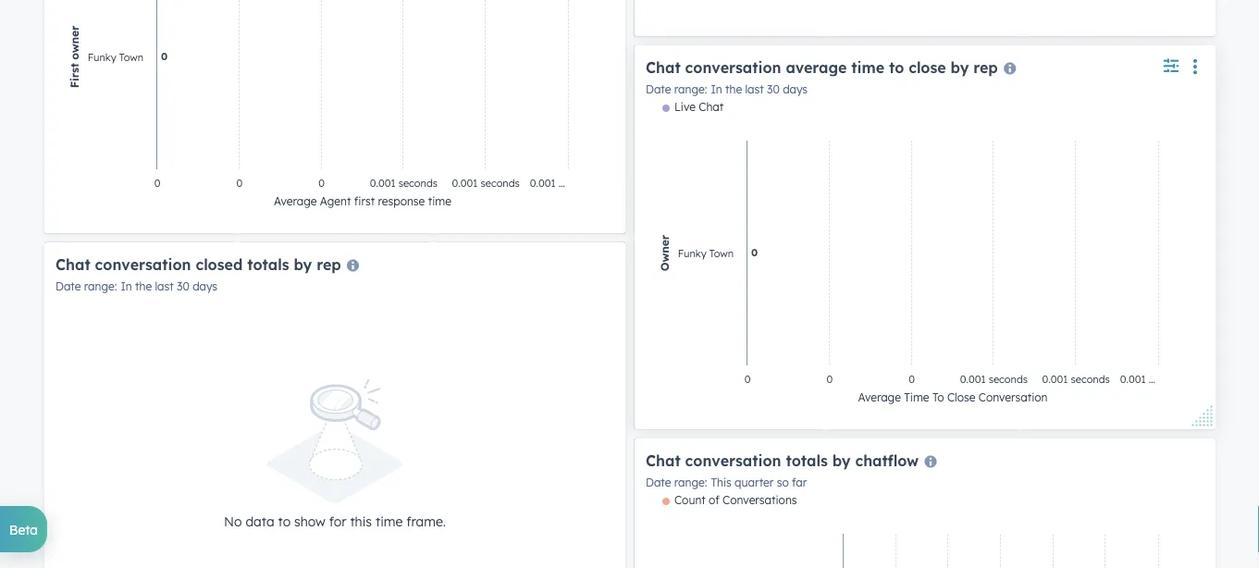 Task type: vqa. For each thing, say whether or not it's contained in the screenshot.
To to the bottom
yes



Task type: locate. For each thing, give the bounding box(es) containing it.
days down chat conversation closed totals by rep
[[193, 279, 218, 293]]

last for chat conversation average time to close by rep element
[[745, 82, 764, 96]]

0 vertical spatial date range: in the last 30 days
[[646, 82, 808, 96]]

in down chat conversation closed totals by rep
[[121, 279, 132, 293]]

1 horizontal spatial totals
[[786, 451, 828, 469]]

conversation inside "chat conversation totals by chatflow" element
[[685, 451, 781, 469]]

totals
[[247, 255, 289, 273], [786, 451, 828, 469]]

date range: in the last 30 days for chat conversation average time to close by rep element
[[646, 82, 808, 96]]

0 horizontal spatial last
[[155, 279, 174, 293]]

0 horizontal spatial by
[[294, 255, 312, 273]]

30 inside chat conversation average time to close by rep element
[[767, 82, 780, 96]]

in
[[711, 82, 722, 96], [121, 279, 132, 293]]

no data to show for this time frame.
[[224, 513, 446, 530]]

1 horizontal spatial time
[[851, 58, 884, 76]]

the
[[725, 82, 742, 96], [135, 279, 152, 293]]

1 vertical spatial chat
[[56, 255, 90, 273]]

days inside chat conversation closed totals by rep element
[[193, 279, 218, 293]]

date range: in the last 30 days inside chat conversation closed totals by rep element
[[56, 279, 218, 293]]

range: inside chat conversation average time to close by rep element
[[674, 82, 707, 96]]

0 vertical spatial rep
[[973, 58, 998, 76]]

1 vertical spatial time
[[376, 513, 403, 530]]

quarter
[[735, 476, 774, 489]]

0 horizontal spatial time
[[376, 513, 403, 530]]

date range: in the last 30 days inside chat conversation average time to close by rep element
[[646, 82, 808, 96]]

chat conversation average time to close by rep
[[646, 58, 998, 76]]

0 vertical spatial the
[[725, 82, 742, 96]]

days
[[783, 82, 808, 96], [193, 279, 218, 293]]

30 for chat conversation average time to close by rep element
[[767, 82, 780, 96]]

range:
[[674, 82, 707, 96], [84, 279, 117, 293], [674, 476, 707, 489]]

the for chat conversation average time to close by rep element
[[725, 82, 742, 96]]

date range: in the last 30 days
[[646, 82, 808, 96], [56, 279, 218, 293]]

for
[[329, 513, 346, 530]]

interactive chart image for date range: this quarter so far
[[646, 493, 1204, 568]]

time inside chat conversation closed totals by rep element
[[376, 513, 403, 530]]

30 down chat conversation average time to close by rep
[[767, 82, 780, 96]]

2 vertical spatial date
[[646, 476, 671, 489]]

0 horizontal spatial days
[[193, 279, 218, 293]]

0 vertical spatial date
[[646, 82, 671, 96]]

time right this at the bottom of page
[[376, 513, 403, 530]]

last inside chat conversation average time to close by rep element
[[745, 82, 764, 96]]

rep
[[973, 58, 998, 76], [317, 255, 341, 273]]

0 vertical spatial 30
[[767, 82, 780, 96]]

1 horizontal spatial the
[[725, 82, 742, 96]]

conversation inside chat conversation average time to close by rep element
[[685, 58, 781, 76]]

last down chat conversation closed totals by rep
[[155, 279, 174, 293]]

in for chat conversation average time to close by rep element
[[711, 82, 722, 96]]

0 vertical spatial time
[[851, 58, 884, 76]]

1 vertical spatial last
[[155, 279, 174, 293]]

1 vertical spatial by
[[294, 255, 312, 273]]

to right data
[[278, 513, 291, 530]]

0 vertical spatial last
[[745, 82, 764, 96]]

interactive chart image
[[56, 0, 614, 222], [646, 100, 1204, 418], [646, 493, 1204, 568]]

2 horizontal spatial by
[[951, 58, 969, 76]]

1 vertical spatial days
[[193, 279, 218, 293]]

chat for chat conversation closed totals by rep
[[56, 255, 90, 273]]

date inside "chat conversation totals by chatflow" element
[[646, 476, 671, 489]]

by right closed
[[294, 255, 312, 273]]

interactive chart image inside chat conversation average time to close by rep element
[[646, 100, 1204, 418]]

by
[[951, 58, 969, 76], [294, 255, 312, 273], [832, 451, 851, 469]]

date
[[646, 82, 671, 96], [56, 279, 81, 293], [646, 476, 671, 489]]

date range: in the last 30 days down chat conversation closed totals by rep
[[56, 279, 218, 293]]

totals right closed
[[247, 255, 289, 273]]

chat for chat conversation average time to close by rep
[[646, 58, 681, 76]]

1 horizontal spatial date range: in the last 30 days
[[646, 82, 808, 96]]

0 vertical spatial to
[[889, 58, 904, 76]]

1 vertical spatial date
[[56, 279, 81, 293]]

2 vertical spatial by
[[832, 451, 851, 469]]

time
[[851, 58, 884, 76], [376, 513, 403, 530]]

0 horizontal spatial 30
[[177, 279, 189, 293]]

0 horizontal spatial in
[[121, 279, 132, 293]]

1 vertical spatial the
[[135, 279, 152, 293]]

conversation for closed
[[95, 255, 191, 273]]

in for chat conversation closed totals by rep element
[[121, 279, 132, 293]]

1 vertical spatial 30
[[177, 279, 189, 293]]

range: inside "chat conversation totals by chatflow" element
[[674, 476, 707, 489]]

the down chat conversation average time to close by rep
[[725, 82, 742, 96]]

days down the average
[[783, 82, 808, 96]]

chat
[[646, 58, 681, 76], [56, 255, 90, 273], [646, 451, 681, 469]]

by right close
[[951, 58, 969, 76]]

in inside chat conversation closed totals by rep element
[[121, 279, 132, 293]]

by left chatflow
[[832, 451, 851, 469]]

days for chat conversation closed totals by rep element
[[193, 279, 218, 293]]

1 horizontal spatial days
[[783, 82, 808, 96]]

in inside chat conversation average time to close by rep element
[[711, 82, 722, 96]]

1 horizontal spatial 30
[[767, 82, 780, 96]]

date for chat conversation closed totals by rep
[[56, 279, 81, 293]]

conversation up toggle series visibility region
[[685, 58, 781, 76]]

0 vertical spatial days
[[783, 82, 808, 96]]

1 horizontal spatial in
[[711, 82, 722, 96]]

1 horizontal spatial last
[[745, 82, 764, 96]]

to left close
[[889, 58, 904, 76]]

30 inside chat conversation closed totals by rep element
[[177, 279, 189, 293]]

30
[[767, 82, 780, 96], [177, 279, 189, 293]]

the inside chat conversation average time to close by rep element
[[725, 82, 742, 96]]

1 vertical spatial date range: in the last 30 days
[[56, 279, 218, 293]]

last inside chat conversation closed totals by rep element
[[155, 279, 174, 293]]

0 horizontal spatial to
[[278, 513, 291, 530]]

0 vertical spatial chat
[[646, 58, 681, 76]]

1 vertical spatial totals
[[786, 451, 828, 469]]

1 horizontal spatial rep
[[973, 58, 998, 76]]

days inside chat conversation average time to close by rep element
[[783, 82, 808, 96]]

0 vertical spatial range:
[[674, 82, 707, 96]]

1 vertical spatial range:
[[84, 279, 117, 293]]

1 vertical spatial to
[[278, 513, 291, 530]]

0 vertical spatial conversation
[[685, 58, 781, 76]]

range: inside chat conversation closed totals by rep element
[[84, 279, 117, 293]]

the inside chat conversation closed totals by rep element
[[135, 279, 152, 293]]

conversation
[[685, 58, 781, 76], [95, 255, 191, 273], [685, 451, 781, 469]]

1 vertical spatial rep
[[317, 255, 341, 273]]

last
[[745, 82, 764, 96], [155, 279, 174, 293]]

date range: this quarter so far
[[646, 476, 807, 489]]

last down chat conversation average time to close by rep
[[745, 82, 764, 96]]

interactive chart image inside "chat conversation totals by chatflow" element
[[646, 493, 1204, 568]]

0 horizontal spatial rep
[[317, 255, 341, 273]]

conversation up the date range: this quarter so far
[[685, 451, 781, 469]]

chat conversation closed totals by rep element
[[44, 242, 625, 568]]

the down chat conversation closed totals by rep
[[135, 279, 152, 293]]

conversation inside chat conversation closed totals by rep element
[[95, 255, 191, 273]]

conversation for average
[[685, 58, 781, 76]]

0 horizontal spatial date range: in the last 30 days
[[56, 279, 218, 293]]

1 vertical spatial in
[[121, 279, 132, 293]]

conversation left closed
[[95, 255, 191, 273]]

date inside chat conversation closed totals by rep element
[[56, 279, 81, 293]]

last for chat conversation closed totals by rep element
[[155, 279, 174, 293]]

in up toggle series visibility region
[[711, 82, 722, 96]]

0 horizontal spatial the
[[135, 279, 152, 293]]

2 vertical spatial conversation
[[685, 451, 781, 469]]

to
[[889, 58, 904, 76], [278, 513, 291, 530]]

0 vertical spatial in
[[711, 82, 722, 96]]

the for chat conversation closed totals by rep element
[[135, 279, 152, 293]]

0 vertical spatial totals
[[247, 255, 289, 273]]

time right the average
[[851, 58, 884, 76]]

totals up far
[[786, 451, 828, 469]]

2 vertical spatial chat
[[646, 451, 681, 469]]

30 down chat conversation closed totals by rep
[[177, 279, 189, 293]]

2 vertical spatial range:
[[674, 476, 707, 489]]

interactive chart image for date range: in the last 30 days
[[646, 100, 1204, 418]]

date range: in the last 30 days up toggle series visibility region
[[646, 82, 808, 96]]

far
[[792, 476, 807, 489]]

conversation for totals
[[685, 451, 781, 469]]

1 vertical spatial conversation
[[95, 255, 191, 273]]



Task type: describe. For each thing, give the bounding box(es) containing it.
range: for chat conversation totals by chatflow
[[674, 476, 707, 489]]

beta
[[9, 521, 38, 537]]

chat conversation closed totals by rep
[[56, 255, 341, 273]]

toggle series visibility region
[[662, 100, 724, 114]]

chat for chat conversation totals by chatflow
[[646, 451, 681, 469]]

0 horizontal spatial totals
[[247, 255, 289, 273]]

this
[[711, 476, 732, 489]]

frame.
[[406, 513, 446, 530]]

time inside chat conversation average time to close by rep element
[[851, 58, 884, 76]]

0 vertical spatial by
[[951, 58, 969, 76]]

beta button
[[0, 506, 47, 552]]

1 horizontal spatial by
[[832, 451, 851, 469]]

chat conversation average time to close by rep element
[[635, 45, 1216, 429]]

date inside chat conversation average time to close by rep element
[[646, 82, 671, 96]]

close
[[909, 58, 946, 76]]

this
[[350, 513, 372, 530]]

so
[[777, 476, 789, 489]]

average
[[786, 58, 847, 76]]

1 horizontal spatial to
[[889, 58, 904, 76]]

chat conversation totals by chatflow
[[646, 451, 919, 469]]

no
[[224, 513, 242, 530]]

chatflow
[[855, 451, 919, 469]]

date for chat conversation totals by chatflow
[[646, 476, 671, 489]]

30 for chat conversation closed totals by rep element
[[177, 279, 189, 293]]

report actions image
[[1186, 59, 1204, 78]]

show
[[294, 513, 326, 530]]

data
[[246, 513, 274, 530]]

rep inside chat conversation closed totals by rep element
[[317, 255, 341, 273]]

rep inside chat conversation average time to close by rep element
[[973, 58, 998, 76]]

date range: in the last 30 days for chat conversation closed totals by rep element
[[56, 279, 218, 293]]

closed
[[196, 255, 243, 273]]

range: for chat conversation closed totals by rep
[[84, 279, 117, 293]]

chat conversation totals by chatflow element
[[635, 439, 1216, 568]]

days for chat conversation average time to close by rep element
[[783, 82, 808, 96]]



